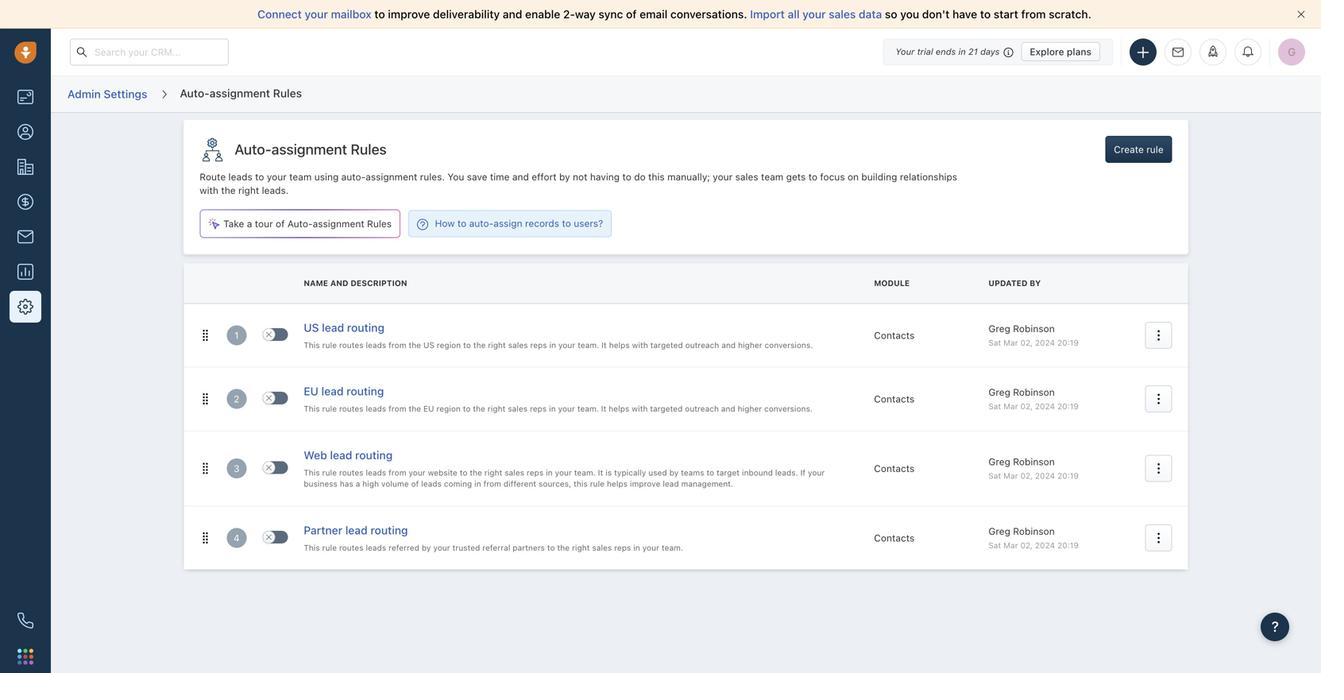 Task type: vqa. For each thing, say whether or not it's contained in the screenshot.


Task type: locate. For each thing, give the bounding box(es) containing it.
2 vertical spatial rules
[[367, 218, 392, 229]]

by left not
[[559, 171, 570, 182]]

routes for partner
[[339, 543, 364, 552]]

0 vertical spatial a
[[247, 218, 252, 229]]

2 region from the top
[[437, 404, 461, 413]]

1 mar from the top
[[1004, 338, 1018, 347]]

team. up the web lead routing this rule routes leads from your website to the right sales reps in your team. it is typically used by teams to target inbound leads. if your business has a high volume of leads coming in from different sources, this rule helps improve lead management.
[[578, 404, 599, 413]]

it for us lead routing
[[602, 340, 607, 349]]

reps down typically
[[614, 543, 631, 552]]

1 horizontal spatial leads.
[[776, 468, 798, 477]]

rule down "us lead routing" link
[[322, 340, 337, 349]]

gets
[[786, 171, 806, 182]]

routing
[[347, 321, 385, 334], [347, 385, 384, 398], [355, 448, 393, 462], [371, 524, 408, 537]]

lead right partner
[[346, 524, 368, 537]]

2 robinson from the top
[[1013, 387, 1055, 398]]

with inside route leads to your team using auto-assignment rules. you save time and effort by not having to do this manually; your sales team gets to focus on building relationships with the right leads.
[[200, 185, 219, 196]]

routing inside the web lead routing this rule routes leads from your website to the right sales reps in your team. it is typically used by teams to target inbound leads. if your business has a high volume of leads coming in from different sources, this rule helps improve lead management.
[[355, 448, 393, 462]]

it inside the web lead routing this rule routes leads from your website to the right sales reps in your team. it is typically used by teams to target inbound leads. if your business has a high volume of leads coming in from different sources, this rule helps improve lead management.
[[598, 468, 603, 477]]

trusted
[[453, 543, 480, 552]]

0 vertical spatial targeted
[[651, 340, 683, 349]]

1 greg robinson sat mar 02, 2024 20:19 from the top
[[989, 323, 1079, 347]]

2 close image from the top
[[266, 395, 272, 401]]

0 horizontal spatial auto-
[[341, 171, 366, 182]]

0 horizontal spatial eu
[[304, 385, 319, 398]]

explore plans
[[1030, 46, 1092, 57]]

improve left deliverability
[[388, 8, 430, 21]]

routing up referred
[[371, 524, 408, 537]]

0 horizontal spatial auto-
[[180, 86, 210, 100]]

auto- right how
[[469, 218, 494, 229]]

in
[[959, 46, 966, 57], [550, 340, 556, 349], [549, 404, 556, 413], [546, 468, 553, 477], [475, 479, 481, 488], [634, 543, 640, 552]]

rule up business
[[322, 468, 337, 477]]

higher inside 'us lead routing this rule routes leads from the us region to the right sales reps in your team.  it helps with targeted outreach and higher conversions.'
[[738, 340, 763, 349]]

reps up the web lead routing this rule routes leads from your website to the right sales reps in your team. it is typically used by teams to target inbound leads. if your business has a high volume of leads coming in from different sources, this rule helps improve lead management.
[[530, 404, 547, 413]]

auto- down search your crm... text field
[[180, 86, 210, 100]]

this down eu lead routing 'link'
[[304, 404, 320, 413]]

this
[[304, 340, 320, 349], [304, 404, 320, 413], [304, 468, 320, 477], [304, 543, 320, 552]]

rule right the create
[[1147, 144, 1164, 155]]

of
[[626, 8, 637, 21], [276, 218, 285, 229], [411, 479, 419, 488]]

assignment inside route leads to your team using auto-assignment rules. you save time and effort by not having to do this manually; your sales team gets to focus on building relationships with the right leads.
[[366, 171, 417, 182]]

with inside 'us lead routing this rule routes leads from the us region to the right sales reps in your team.  it helps with targeted outreach and higher conversions.'
[[632, 340, 648, 349]]

this inside the web lead routing this rule routes leads from your website to the right sales reps in your team. it is typically used by teams to target inbound leads. if your business has a high volume of leads coming in from different sources, this rule helps improve lead management.
[[304, 468, 320, 477]]

from inside "eu lead routing this rule routes leads from the eu region to the right sales reps in your team. it helps with targeted outreach and higher conversions."
[[389, 404, 406, 413]]

in inside "eu lead routing this rule routes leads from the eu region to the right sales reps in your team. it helps with targeted outreach and higher conversions."
[[549, 404, 556, 413]]

close image for partner
[[266, 534, 272, 540]]

2 move image from the top
[[200, 394, 211, 405]]

3 move image from the top
[[200, 463, 211, 474]]

routing inside partner lead routing this rule routes leads referred by your trusted referral partners to the right sales reps in your team.
[[371, 524, 408, 537]]

rule for eu lead routing
[[322, 404, 337, 413]]

1 this from the top
[[304, 340, 320, 349]]

0 vertical spatial it
[[602, 340, 607, 349]]

1 targeted from the top
[[651, 340, 683, 349]]

1 horizontal spatial of
[[411, 479, 419, 488]]

reps inside the web lead routing this rule routes leads from your website to the right sales reps in your team. it is typically used by teams to target inbound leads. if your business has a high volume of leads coming in from different sources, this rule helps improve lead management.
[[527, 468, 544, 477]]

this inside partner lead routing this rule routes leads referred by your trusted referral partners to the right sales reps in your team.
[[304, 543, 320, 552]]

it inside 'us lead routing this rule routes leads from the us region to the right sales reps in your team.  it helps with targeted outreach and higher conversions.'
[[602, 340, 607, 349]]

1 conversions. from the top
[[765, 340, 813, 349]]

2 2024 from the top
[[1035, 402, 1055, 411]]

targeted
[[651, 340, 683, 349], [650, 404, 683, 413]]

2 horizontal spatial auto-
[[288, 218, 313, 229]]

connect your mailbox to improve deliverability and enable 2-way sync of email conversations. import all your sales data so you don't have to start from scratch.
[[258, 8, 1092, 21]]

close image right 2
[[266, 395, 272, 401]]

of right tour
[[276, 218, 285, 229]]

your left trusted
[[433, 543, 450, 552]]

rule
[[1147, 144, 1164, 155], [322, 340, 337, 349], [322, 404, 337, 413], [322, 468, 337, 477], [590, 479, 605, 488], [322, 543, 337, 552]]

in down typically
[[634, 543, 640, 552]]

1 vertical spatial higher
[[738, 404, 762, 413]]

eu up website
[[423, 404, 434, 413]]

1 horizontal spatial a
[[356, 479, 360, 488]]

0 horizontal spatial team
[[289, 171, 312, 182]]

lead for partner lead routing
[[346, 524, 368, 537]]

region inside 'us lead routing this rule routes leads from the us region to the right sales reps in your team.  it helps with targeted outreach and higher conversions.'
[[437, 340, 461, 349]]

0 horizontal spatial of
[[276, 218, 285, 229]]

from for eu lead routing
[[389, 404, 406, 413]]

leads inside partner lead routing this rule routes leads referred by your trusted referral partners to the right sales reps in your team.
[[366, 543, 386, 552]]

auto- up tour
[[235, 141, 272, 158]]

2 20:19 from the top
[[1058, 402, 1079, 411]]

right
[[238, 185, 259, 196], [488, 340, 506, 349], [488, 404, 506, 413], [485, 468, 503, 477], [572, 543, 590, 552]]

lead
[[322, 321, 344, 334], [322, 385, 344, 398], [330, 448, 352, 462], [663, 479, 679, 488], [346, 524, 368, 537]]

connect
[[258, 8, 302, 21]]

2 vertical spatial with
[[632, 404, 648, 413]]

team. up "eu lead routing this rule routes leads from the eu region to the right sales reps in your team. it helps with targeted outreach and higher conversions."
[[578, 340, 599, 349]]

eu up "web" at bottom left
[[304, 385, 319, 398]]

greg for eu lead routing
[[989, 387, 1011, 398]]

2 routes from the top
[[339, 404, 364, 413]]

higher for eu lead routing
[[738, 404, 762, 413]]

1 horizontal spatial auto-
[[235, 141, 272, 158]]

auto-
[[341, 171, 366, 182], [469, 218, 494, 229]]

2 vertical spatial helps
[[607, 479, 628, 488]]

0 vertical spatial move image
[[200, 330, 211, 341]]

1 vertical spatial move image
[[200, 394, 211, 405]]

this right do
[[649, 171, 665, 182]]

2 targeted from the top
[[650, 404, 683, 413]]

4 sat from the top
[[989, 541, 1002, 550]]

take a tour of auto-assignment rules button
[[201, 210, 400, 237]]

1 contacts from the top
[[874, 330, 915, 341]]

it left is on the bottom
[[598, 468, 603, 477]]

leads up high
[[366, 468, 386, 477]]

lead inside partner lead routing this rule routes leads referred by your trusted referral partners to the right sales reps in your team.
[[346, 524, 368, 537]]

4 mar from the top
[[1004, 541, 1018, 550]]

robinson for us lead routing
[[1013, 323, 1055, 334]]

auto-assignment rules
[[180, 86, 302, 100], [235, 141, 387, 158]]

sales inside the web lead routing this rule routes leads from your website to the right sales reps in your team. it is typically used by teams to target inbound leads. if your business has a high volume of leads coming in from different sources, this rule helps improve lead management.
[[505, 468, 525, 477]]

a
[[247, 218, 252, 229], [356, 479, 360, 488]]

3 02, from the top
[[1021, 471, 1033, 480]]

auto- right tour
[[288, 218, 313, 229]]

sales
[[829, 8, 856, 21], [736, 171, 759, 182], [508, 340, 528, 349], [508, 404, 528, 413], [505, 468, 525, 477], [592, 543, 612, 552]]

this up business
[[304, 468, 320, 477]]

1 vertical spatial with
[[632, 340, 648, 349]]

0 horizontal spatial this
[[574, 479, 588, 488]]

2 this from the top
[[304, 404, 320, 413]]

leads right route
[[229, 171, 252, 182]]

rule for web lead routing
[[322, 468, 337, 477]]

1 vertical spatial targeted
[[650, 404, 683, 413]]

21
[[969, 46, 978, 57]]

3 2024 from the top
[[1035, 471, 1055, 480]]

leads inside 'us lead routing this rule routes leads from the us region to the right sales reps in your team.  it helps with targeted outreach and higher conversions.'
[[366, 340, 386, 349]]

leads inside "eu lead routing this rule routes leads from the eu region to the right sales reps in your team. it helps with targeted outreach and higher conversions."
[[366, 404, 386, 413]]

lead right "web" at bottom left
[[330, 448, 352, 462]]

sales inside "eu lead routing this rule routes leads from the eu region to the right sales reps in your team. it helps with targeted outreach and higher conversions."
[[508, 404, 528, 413]]

a right has
[[356, 479, 360, 488]]

4 this from the top
[[304, 543, 320, 552]]

team. inside partner lead routing this rule routes leads referred by your trusted referral partners to the right sales reps in your team.
[[662, 543, 683, 552]]

by inside partner lead routing this rule routes leads referred by your trusted referral partners to the right sales reps in your team.
[[422, 543, 431, 552]]

this right sources,
[[574, 479, 588, 488]]

0 vertical spatial this
[[649, 171, 665, 182]]

region for eu lead routing
[[437, 404, 461, 413]]

from inside 'us lead routing this rule routes leads from the us region to the right sales reps in your team.  it helps with targeted outreach and higher conversions.'
[[389, 340, 406, 349]]

referral
[[483, 543, 511, 552]]

2-
[[563, 8, 575, 21]]

1 horizontal spatial eu
[[423, 404, 434, 413]]

phone image
[[17, 613, 33, 629]]

us lead routing this rule routes leads from the us region to the right sales reps in your team.  it helps with targeted outreach and higher conversions.
[[304, 321, 813, 349]]

manually;
[[668, 171, 710, 182]]

move image left 1
[[200, 330, 211, 341]]

leads inside route leads to your team using auto-assignment rules. you save time and effort by not having to do this manually; your sales team gets to focus on building relationships with the right leads.
[[229, 171, 252, 182]]

lead down name
[[322, 321, 344, 334]]

routing for us lead routing
[[347, 321, 385, 334]]

with for eu lead routing
[[632, 404, 648, 413]]

0 vertical spatial region
[[437, 340, 461, 349]]

outreach inside 'us lead routing this rule routes leads from the us region to the right sales reps in your team.  it helps with targeted outreach and higher conversions.'
[[686, 340, 719, 349]]

0 vertical spatial helps
[[609, 340, 630, 349]]

1 02, from the top
[[1021, 338, 1033, 347]]

leads. up tour
[[262, 185, 289, 196]]

with
[[200, 185, 219, 196], [632, 340, 648, 349], [632, 404, 648, 413]]

from down the description
[[389, 340, 406, 349]]

in inside 'us lead routing this rule routes leads from the us region to the right sales reps in your team.  it helps with targeted outreach and higher conversions.'
[[550, 340, 556, 349]]

routes
[[339, 340, 364, 349], [339, 404, 364, 413], [339, 468, 364, 477], [339, 543, 364, 552]]

this inside 'us lead routing this rule routes leads from the us region to the right sales reps in your team.  it helps with targeted outreach and higher conversions.'
[[304, 340, 320, 349]]

1 horizontal spatial us
[[423, 340, 435, 349]]

from
[[1022, 8, 1046, 21], [389, 340, 406, 349], [389, 404, 406, 413], [389, 468, 406, 477], [484, 479, 501, 488]]

robinson
[[1013, 323, 1055, 334], [1013, 387, 1055, 398], [1013, 456, 1055, 467], [1013, 526, 1055, 537]]

name and description
[[304, 278, 407, 288]]

region inside "eu lead routing this rule routes leads from the eu region to the right sales reps in your team. it helps with targeted outreach and higher conversions."
[[437, 404, 461, 413]]

right inside route leads to your team using auto-assignment rules. you save time and effort by not having to do this manually; your sales team gets to focus on building relationships with the right leads.
[[238, 185, 259, 196]]

0 horizontal spatial improve
[[388, 8, 430, 21]]

using
[[314, 171, 339, 182]]

from for web lead routing
[[389, 468, 406, 477]]

4 20:19 from the top
[[1058, 541, 1079, 550]]

greg robinson sat mar 02, 2024 20:19 for web lead routing
[[989, 456, 1079, 480]]

conversions.
[[765, 340, 813, 349], [765, 404, 813, 413]]

2 vertical spatial of
[[411, 479, 419, 488]]

1 robinson from the top
[[1013, 323, 1055, 334]]

1 horizontal spatial team
[[761, 171, 784, 182]]

0 vertical spatial outreach
[[686, 340, 719, 349]]

4
[[234, 532, 240, 544]]

1 vertical spatial it
[[601, 404, 607, 413]]

your right all
[[803, 8, 826, 21]]

02, for partner lead routing
[[1021, 541, 1033, 550]]

routes inside the web lead routing this rule routes leads from your website to the right sales reps in your team. it is typically used by teams to target inbound leads. if your business has a high volume of leads coming in from different sources, this rule helps improve lead management.
[[339, 468, 364, 477]]

outreach inside "eu lead routing this rule routes leads from the eu region to the right sales reps in your team. it helps with targeted outreach and higher conversions."
[[685, 404, 719, 413]]

your right manually;
[[713, 171, 733, 182]]

from left different
[[484, 479, 501, 488]]

your up "eu lead routing this rule routes leads from the eu region to the right sales reps in your team. it helps with targeted outreach and higher conversions."
[[559, 340, 576, 349]]

4 02, from the top
[[1021, 541, 1033, 550]]

2 vertical spatial it
[[598, 468, 603, 477]]

conversions. inside "eu lead routing this rule routes leads from the eu region to the right sales reps in your team. it helps with targeted outreach and higher conversions."
[[765, 404, 813, 413]]

1 vertical spatial improve
[[630, 479, 661, 488]]

3 routes from the top
[[339, 468, 364, 477]]

1 vertical spatial outreach
[[685, 404, 719, 413]]

of right sync
[[626, 8, 637, 21]]

leads. left if
[[776, 468, 798, 477]]

the
[[221, 185, 236, 196], [409, 340, 421, 349], [473, 340, 486, 349], [409, 404, 421, 413], [473, 404, 486, 413], [470, 468, 482, 477], [557, 543, 570, 552]]

rule inside "eu lead routing this rule routes leads from the eu region to the right sales reps in your team. it helps with targeted outreach and higher conversions."
[[322, 404, 337, 413]]

2 vertical spatial move image
[[200, 463, 211, 474]]

routes for eu
[[339, 404, 364, 413]]

routing down name and description
[[347, 321, 385, 334]]

2 outreach from the top
[[685, 404, 719, 413]]

1 vertical spatial auto-
[[469, 218, 494, 229]]

leads down partner lead routing link
[[366, 543, 386, 552]]

2 sat from the top
[[989, 402, 1002, 411]]

routes inside "eu lead routing this rule routes leads from the eu region to the right sales reps in your team. it helps with targeted outreach and higher conversions."
[[339, 404, 364, 413]]

having
[[590, 171, 620, 182]]

from up web lead routing link
[[389, 404, 406, 413]]

outreach for eu lead routing
[[685, 404, 719, 413]]

4 close image from the top
[[266, 534, 272, 540]]

routes up has
[[339, 468, 364, 477]]

your
[[896, 46, 915, 57]]

close image right 1
[[266, 331, 272, 338]]

0 vertical spatial conversions.
[[765, 340, 813, 349]]

helps for us lead routing
[[609, 340, 630, 349]]

team. inside "eu lead routing this rule routes leads from the eu region to the right sales reps in your team. it helps with targeted outreach and higher conversions."
[[578, 404, 599, 413]]

lead inside 'us lead routing this rule routes leads from the us region to the right sales reps in your team.  it helps with targeted outreach and higher conversions.'
[[322, 321, 344, 334]]

this inside route leads to your team using auto-assignment rules. you save time and effort by not having to do this manually; your sales team gets to focus on building relationships with the right leads.
[[649, 171, 665, 182]]

higher
[[738, 340, 763, 349], [738, 404, 762, 413]]

this down "us lead routing" link
[[304, 340, 320, 349]]

routes inside 'us lead routing this rule routes leads from the us region to the right sales reps in your team.  it helps with targeted outreach and higher conversions.'
[[339, 340, 364, 349]]

from right start
[[1022, 8, 1046, 21]]

rule down eu lead routing 'link'
[[322, 404, 337, 413]]

in inside partner lead routing this rule routes leads referred by your trusted referral partners to the right sales reps in your team.
[[634, 543, 640, 552]]

your
[[305, 8, 328, 21], [803, 8, 826, 21], [267, 171, 287, 182], [713, 171, 733, 182], [559, 340, 576, 349], [558, 404, 575, 413], [409, 468, 426, 477], [555, 468, 572, 477], [808, 468, 825, 477], [433, 543, 450, 552], [643, 543, 660, 552]]

how to auto-assign records to users? link
[[409, 217, 611, 230]]

4 contacts from the top
[[874, 532, 915, 544]]

team. down management.
[[662, 543, 683, 552]]

higher inside "eu lead routing this rule routes leads from the eu region to the right sales reps in your team. it helps with targeted outreach and higher conversions."
[[738, 404, 762, 413]]

team
[[289, 171, 312, 182], [761, 171, 784, 182]]

of right volume on the left of page
[[411, 479, 419, 488]]

move image for web lead routing
[[200, 463, 211, 474]]

routing inside 'us lead routing this rule routes leads from the us region to the right sales reps in your team.  it helps with targeted outreach and higher conversions.'
[[347, 321, 385, 334]]

0 horizontal spatial us
[[304, 321, 319, 334]]

admin settings link
[[67, 82, 148, 107]]

leads down "us lead routing" link
[[366, 340, 386, 349]]

leads. inside the web lead routing this rule routes leads from your website to the right sales reps in your team. it is typically used by teams to target inbound leads. if your business has a high volume of leads coming in from different sources, this rule helps improve lead management.
[[776, 468, 798, 477]]

3 greg from the top
[[989, 456, 1011, 467]]

this for partner
[[304, 543, 320, 552]]

by inside the web lead routing this rule routes leads from your website to the right sales reps in your team. it is typically used by teams to target inbound leads. if your business has a high volume of leads coming in from different sources, this rule helps improve lead management.
[[670, 468, 679, 477]]

leads down website
[[421, 479, 442, 488]]

leads for partner lead routing
[[366, 543, 386, 552]]

targeted inside 'us lead routing this rule routes leads from the us region to the right sales reps in your team.  it helps with targeted outreach and higher conversions.'
[[651, 340, 683, 349]]

1 greg from the top
[[989, 323, 1011, 334]]

1 2024 from the top
[[1035, 338, 1055, 347]]

with inside "eu lead routing this rule routes leads from the eu region to the right sales reps in your team. it helps with targeted outreach and higher conversions."
[[632, 404, 648, 413]]

move image left 2
[[200, 394, 211, 405]]

it up is on the bottom
[[601, 404, 607, 413]]

team left using
[[289, 171, 312, 182]]

improve down used
[[630, 479, 661, 488]]

lead inside "eu lead routing this rule routes leads from the eu region to the right sales reps in your team. it helps with targeted outreach and higher conversions."
[[322, 385, 344, 398]]

rules
[[273, 86, 302, 100], [351, 141, 387, 158], [367, 218, 392, 229]]

3 20:19 from the top
[[1058, 471, 1079, 480]]

it up "eu lead routing this rule routes leads from the eu region to the right sales reps in your team. it helps with targeted outreach and higher conversions."
[[602, 340, 607, 349]]

close image right 4
[[266, 534, 272, 540]]

1 vertical spatial auto-assignment rules
[[235, 141, 387, 158]]

3 contacts from the top
[[874, 463, 915, 474]]

team left the gets
[[761, 171, 784, 182]]

1 vertical spatial helps
[[609, 404, 630, 413]]

admin
[[68, 87, 101, 100]]

routing for web lead routing
[[355, 448, 393, 462]]

routes down eu lead routing 'link'
[[339, 404, 364, 413]]

in up sources,
[[546, 468, 553, 477]]

by
[[559, 171, 570, 182], [1030, 278, 1041, 288], [670, 468, 679, 477], [422, 543, 431, 552]]

1 vertical spatial a
[[356, 479, 360, 488]]

0 vertical spatial auto-assignment rules
[[180, 86, 302, 100]]

greg for us lead routing
[[989, 323, 1011, 334]]

in up "eu lead routing this rule routes leads from the eu region to the right sales reps in your team. it helps with targeted outreach and higher conversions."
[[550, 340, 556, 349]]

sat for web lead routing
[[989, 471, 1002, 480]]

0 horizontal spatial a
[[247, 218, 252, 229]]

1 vertical spatial leads.
[[776, 468, 798, 477]]

greg robinson sat mar 02, 2024 20:19
[[989, 323, 1079, 347], [989, 387, 1079, 411], [989, 456, 1079, 480], [989, 526, 1079, 550]]

it inside "eu lead routing this rule routes leads from the eu region to the right sales reps in your team. it helps with targeted outreach and higher conversions."
[[601, 404, 607, 413]]

2 mar from the top
[[1004, 402, 1018, 411]]

sales inside partner lead routing this rule routes leads referred by your trusted referral partners to the right sales reps in your team.
[[592, 543, 612, 552]]

2 02, from the top
[[1021, 402, 1033, 411]]

move image for eu lead routing
[[200, 394, 211, 405]]

0 vertical spatial leads.
[[262, 185, 289, 196]]

move image
[[200, 330, 211, 341], [200, 394, 211, 405], [200, 463, 211, 474]]

sat for partner lead routing
[[989, 541, 1002, 550]]

1 outreach from the top
[[686, 340, 719, 349]]

region
[[437, 340, 461, 349], [437, 404, 461, 413]]

routes down partner lead routing link
[[339, 543, 364, 552]]

contacts for us lead routing
[[874, 330, 915, 341]]

take a tour of auto-assignment rules
[[224, 218, 392, 229]]

improve
[[388, 8, 430, 21], [630, 479, 661, 488]]

have
[[953, 8, 978, 21]]

robinson for eu lead routing
[[1013, 387, 1055, 398]]

helps inside "eu lead routing this rule routes leads from the eu region to the right sales reps in your team. it helps with targeted outreach and higher conversions."
[[609, 404, 630, 413]]

move image left the 3
[[200, 463, 211, 474]]

1 horizontal spatial this
[[649, 171, 665, 182]]

0 vertical spatial auto-
[[180, 86, 210, 100]]

scratch.
[[1049, 8, 1092, 21]]

reps up different
[[527, 468, 544, 477]]

3 close image from the top
[[266, 465, 272, 471]]

rule inside partner lead routing this rule routes leads referred by your trusted referral partners to the right sales reps in your team.
[[322, 543, 337, 552]]

to inside partner lead routing this rule routes leads referred by your trusted referral partners to the right sales reps in your team.
[[547, 543, 555, 552]]

4 greg robinson sat mar 02, 2024 20:19 from the top
[[989, 526, 1079, 550]]

module
[[874, 278, 910, 288]]

how to auto-assign records to users?
[[435, 218, 603, 229]]

1 vertical spatial of
[[276, 218, 285, 229]]

of inside the web lead routing this rule routes leads from your website to the right sales reps in your team. it is typically used by teams to target inbound leads. if your business has a high volume of leads coming in from different sources, this rule helps improve lead management.
[[411, 479, 419, 488]]

routing up high
[[355, 448, 393, 462]]

0 vertical spatial with
[[200, 185, 219, 196]]

contacts for web lead routing
[[874, 463, 915, 474]]

this for eu
[[304, 404, 320, 413]]

greg for web lead routing
[[989, 456, 1011, 467]]

rule down partner
[[322, 543, 337, 552]]

0 horizontal spatial leads.
[[262, 185, 289, 196]]

lead down "us lead routing" link
[[322, 385, 344, 398]]

of inside button
[[276, 218, 285, 229]]

auto- right using
[[341, 171, 366, 182]]

this for us
[[304, 340, 320, 349]]

if
[[801, 468, 806, 477]]

0 vertical spatial us
[[304, 321, 319, 334]]

move image for us lead routing
[[200, 330, 211, 341]]

time
[[490, 171, 510, 182]]

leads down eu lead routing 'link'
[[366, 404, 386, 413]]

this
[[649, 171, 665, 182], [574, 479, 588, 488]]

this inside the web lead routing this rule routes leads from your website to the right sales reps in your team. it is typically used by teams to target inbound leads. if your business has a high volume of leads coming in from different sources, this rule helps improve lead management.
[[574, 479, 588, 488]]

2 greg from the top
[[989, 387, 1011, 398]]

4 2024 from the top
[[1035, 541, 1055, 550]]

1 routes from the top
[[339, 340, 364, 349]]

routing down "us lead routing" link
[[347, 385, 384, 398]]

close image
[[266, 331, 272, 338], [266, 395, 272, 401], [266, 465, 272, 471], [266, 534, 272, 540]]

greg robinson sat mar 02, 2024 20:19 for us lead routing
[[989, 323, 1079, 347]]

your up the web lead routing this rule routes leads from your website to the right sales reps in your team. it is typically used by teams to target inbound leads. if your business has a high volume of leads coming in from different sources, this rule helps improve lead management.
[[558, 404, 575, 413]]

close image right the 3
[[266, 465, 272, 471]]

4 greg from the top
[[989, 526, 1011, 537]]

1 horizontal spatial improve
[[630, 479, 661, 488]]

02, for web lead routing
[[1021, 471, 1033, 480]]

02,
[[1021, 338, 1033, 347], [1021, 402, 1033, 411], [1021, 471, 1033, 480], [1021, 541, 1033, 550]]

mar for us lead routing
[[1004, 338, 1018, 347]]

this down partner
[[304, 543, 320, 552]]

right inside 'us lead routing this rule routes leads from the us region to the right sales reps in your team.  it helps with targeted outreach and higher conversions.'
[[488, 340, 506, 349]]

leads for web lead routing
[[366, 468, 386, 477]]

team. inside 'us lead routing this rule routes leads from the us region to the right sales reps in your team.  it helps with targeted outreach and higher conversions.'
[[578, 340, 599, 349]]

web
[[304, 448, 327, 462]]

explore
[[1030, 46, 1065, 57]]

in up the web lead routing this rule routes leads from your website to the right sales reps in your team. it is typically used by teams to target inbound leads. if your business has a high volume of leads coming in from different sources, this rule helps improve lead management.
[[549, 404, 556, 413]]

mar
[[1004, 338, 1018, 347], [1004, 402, 1018, 411], [1004, 471, 1018, 480], [1004, 541, 1018, 550]]

3 greg robinson sat mar 02, 2024 20:19 from the top
[[989, 456, 1079, 480]]

conversions. inside 'us lead routing this rule routes leads from the us region to the right sales reps in your team.  it helps with targeted outreach and higher conversions.'
[[765, 340, 813, 349]]

2 vertical spatial auto-
[[288, 218, 313, 229]]

routes for us
[[339, 340, 364, 349]]

outreach
[[686, 340, 719, 349], [685, 404, 719, 413]]

it
[[602, 340, 607, 349], [601, 404, 607, 413], [598, 468, 603, 477]]

2024
[[1035, 338, 1055, 347], [1035, 402, 1055, 411], [1035, 471, 1055, 480], [1035, 541, 1055, 550]]

1 vertical spatial rules
[[351, 141, 387, 158]]

reps up "eu lead routing this rule routes leads from the eu region to the right sales reps in your team. it helps with targeted outreach and higher conversions."
[[530, 340, 547, 349]]

freshworks switcher image
[[17, 649, 33, 665]]

3 mar from the top
[[1004, 471, 1018, 480]]

3 robinson from the top
[[1013, 456, 1055, 467]]

targeted for eu lead routing
[[650, 404, 683, 413]]

20:19 for eu lead routing
[[1058, 402, 1079, 411]]

2024 for partner lead routing
[[1035, 541, 1055, 550]]

records
[[525, 218, 560, 229]]

contacts for partner lead routing
[[874, 532, 915, 544]]

so
[[885, 8, 898, 21]]

1 vertical spatial conversions.
[[765, 404, 813, 413]]

robinson for web lead routing
[[1013, 456, 1055, 467]]

contacts for eu lead routing
[[874, 393, 915, 405]]

mar for partner lead routing
[[1004, 541, 1018, 550]]

helps inside the web lead routing this rule routes leads from your website to the right sales reps in your team. it is typically used by teams to target inbound leads. if your business has a high volume of leads coming in from different sources, this rule helps improve lead management.
[[607, 479, 628, 488]]

routing inside "eu lead routing this rule routes leads from the eu region to the right sales reps in your team. it helps with targeted outreach and higher conversions."
[[347, 385, 384, 398]]

take a tour of auto-assignment rules link
[[200, 210, 401, 237]]

1 close image from the top
[[266, 331, 272, 338]]

updated by
[[989, 278, 1041, 288]]

routes down "us lead routing" link
[[339, 340, 364, 349]]

2 horizontal spatial of
[[626, 8, 637, 21]]

all
[[788, 8, 800, 21]]

and
[[503, 8, 522, 21], [512, 171, 529, 182], [330, 278, 349, 288], [722, 340, 736, 349], [721, 404, 736, 413]]

0 vertical spatial improve
[[388, 8, 430, 21]]

0 vertical spatial auto-
[[341, 171, 366, 182]]

targeted inside "eu lead routing this rule routes leads from the eu region to the right sales reps in your team. it helps with targeted outreach and higher conversions."
[[650, 404, 683, 413]]

0 vertical spatial of
[[626, 8, 637, 21]]

a left tour
[[247, 218, 252, 229]]

1 vertical spatial eu
[[423, 404, 434, 413]]

rule inside 'us lead routing this rule routes leads from the us region to the right sales reps in your team.  it helps with targeted outreach and higher conversions.'
[[322, 340, 337, 349]]

helps inside 'us lead routing this rule routes leads from the us region to the right sales reps in your team.  it helps with targeted outreach and higher conversions.'
[[609, 340, 630, 349]]

to
[[375, 8, 385, 21], [981, 8, 991, 21], [255, 171, 264, 182], [623, 171, 632, 182], [809, 171, 818, 182], [458, 218, 467, 229], [562, 218, 571, 229], [463, 340, 471, 349], [463, 404, 471, 413], [460, 468, 468, 477], [707, 468, 715, 477], [547, 543, 555, 552]]

1 sat from the top
[[989, 338, 1002, 347]]

your down used
[[643, 543, 660, 552]]

from up volume on the left of page
[[389, 468, 406, 477]]

1 region from the top
[[437, 340, 461, 349]]

rule for us lead routing
[[322, 340, 337, 349]]

contacts
[[874, 330, 915, 341], [874, 393, 915, 405], [874, 463, 915, 474], [874, 532, 915, 544]]

by right used
[[670, 468, 679, 477]]

team. left is on the bottom
[[574, 468, 596, 477]]

4 routes from the top
[[339, 543, 364, 552]]

building
[[862, 171, 898, 182]]

2 conversions. from the top
[[765, 404, 813, 413]]

by right referred
[[422, 543, 431, 552]]

and inside "eu lead routing this rule routes leads from the eu region to the right sales reps in your team. it helps with targeted outreach and higher conversions."
[[721, 404, 736, 413]]

0 vertical spatial higher
[[738, 340, 763, 349]]

1 vertical spatial this
[[574, 479, 588, 488]]

sales inside route leads to your team using auto-assignment rules. you save time and effort by not having to do this manually; your sales team gets to focus on building relationships with the right leads.
[[736, 171, 759, 182]]

1 vertical spatial region
[[437, 404, 461, 413]]

3 sat from the top
[[989, 471, 1002, 480]]

partner lead routing link
[[304, 522, 408, 541]]

routes inside partner lead routing this rule routes leads referred by your trusted referral partners to the right sales reps in your team.
[[339, 543, 364, 552]]

2 greg robinson sat mar 02, 2024 20:19 from the top
[[989, 387, 1079, 411]]

plans
[[1067, 46, 1092, 57]]

1 move image from the top
[[200, 330, 211, 341]]

20:19 for web lead routing
[[1058, 471, 1079, 480]]

2 contacts from the top
[[874, 393, 915, 405]]

1 20:19 from the top
[[1058, 338, 1079, 347]]

a inside take a tour of auto-assignment rules button
[[247, 218, 252, 229]]

greg robinson sat mar 02, 2024 20:19 for partner lead routing
[[989, 526, 1079, 550]]

auto-
[[180, 86, 210, 100], [235, 141, 272, 158], [288, 218, 313, 229]]

this inside "eu lead routing this rule routes leads from the eu region to the right sales reps in your team. it helps with targeted outreach and higher conversions."
[[304, 404, 320, 413]]

it for eu lead routing
[[601, 404, 607, 413]]

4 robinson from the top
[[1013, 526, 1055, 537]]

mailbox
[[331, 8, 372, 21]]

3 this from the top
[[304, 468, 320, 477]]

us
[[304, 321, 319, 334], [423, 340, 435, 349]]

your up tour
[[267, 171, 287, 182]]

2024 for us lead routing
[[1035, 338, 1055, 347]]



Task type: describe. For each thing, give the bounding box(es) containing it.
improve inside the web lead routing this rule routes leads from your website to the right sales reps in your team. it is typically used by teams to target inbound leads. if your business has a high volume of leads coming in from different sources, this rule helps improve lead management.
[[630, 479, 661, 488]]

reps inside "eu lead routing this rule routes leads from the eu region to the right sales reps in your team. it helps with targeted outreach and higher conversions."
[[530, 404, 547, 413]]

tour
[[255, 218, 273, 229]]

description
[[351, 278, 407, 288]]

1 team from the left
[[289, 171, 312, 182]]

02, for eu lead routing
[[1021, 402, 1033, 411]]

rule for partner lead routing
[[322, 543, 337, 552]]

sales inside 'us lead routing this rule routes leads from the us region to the right sales reps in your team.  it helps with targeted outreach and higher conversions.'
[[508, 340, 528, 349]]

eu lead routing this rule routes leads from the eu region to the right sales reps in your team. it helps with targeted outreach and higher conversions.
[[304, 385, 813, 413]]

a inside the web lead routing this rule routes leads from your website to the right sales reps in your team. it is typically used by teams to target inbound leads. if your business has a high volume of leads coming in from different sources, this rule helps improve lead management.
[[356, 479, 360, 488]]

leads. inside route leads to your team using auto-assignment rules. you save time and effort by not having to do this manually; your sales team gets to focus on building relationships with the right leads.
[[262, 185, 289, 196]]

right inside the web lead routing this rule routes leads from your website to the right sales reps in your team. it is typically used by teams to target inbound leads. if your business has a high volume of leads coming in from different sources, this rule helps improve lead management.
[[485, 468, 503, 477]]

way
[[575, 8, 596, 21]]

create
[[1114, 144, 1144, 155]]

auto- inside route leads to your team using auto-assignment rules. you save time and effort by not having to do this manually; your sales team gets to focus on building relationships with the right leads.
[[341, 171, 366, 182]]

business
[[304, 479, 338, 488]]

and inside 'us lead routing this rule routes leads from the us region to the right sales reps in your team.  it helps with targeted outreach and higher conversions.'
[[722, 340, 736, 349]]

conversions. for us lead routing
[[765, 340, 813, 349]]

volume
[[381, 479, 409, 488]]

don't
[[923, 8, 950, 21]]

enable
[[525, 8, 560, 21]]

effort
[[532, 171, 557, 182]]

2024 for eu lead routing
[[1035, 402, 1055, 411]]

0 vertical spatial rules
[[273, 86, 302, 100]]

high
[[363, 479, 379, 488]]

eu lead routing link
[[304, 383, 384, 402]]

name
[[304, 278, 328, 288]]

higher for us lead routing
[[738, 340, 763, 349]]

close image for us
[[266, 331, 272, 338]]

admin settings
[[68, 87, 147, 100]]

to inside 'us lead routing this rule routes leads from the us region to the right sales reps in your team.  it helps with targeted outreach and higher conversions.'
[[463, 340, 471, 349]]

0 vertical spatial eu
[[304, 385, 319, 398]]

routes for web
[[339, 468, 364, 477]]

web lead routing link
[[304, 447, 393, 466]]

web lead routing this rule routes leads from your website to the right sales reps in your team. it is typically used by teams to target inbound leads. if your business has a high volume of leads coming in from different sources, this rule helps improve lead management.
[[304, 448, 825, 488]]

move image
[[200, 532, 211, 544]]

lead down used
[[663, 479, 679, 488]]

data
[[859, 8, 882, 21]]

phone element
[[10, 605, 41, 637]]

your inside 'us lead routing this rule routes leads from the us region to the right sales reps in your team.  it helps with targeted outreach and higher conversions.'
[[559, 340, 576, 349]]

lead for eu lead routing
[[322, 385, 344, 398]]

focus
[[820, 171, 845, 182]]

sat for us lead routing
[[989, 338, 1002, 347]]

partner
[[304, 524, 343, 537]]

greg for partner lead routing
[[989, 526, 1011, 537]]

save
[[467, 171, 488, 182]]

take
[[224, 218, 244, 229]]

lead for us lead routing
[[322, 321, 344, 334]]

sat for eu lead routing
[[989, 402, 1002, 411]]

your up sources,
[[555, 468, 572, 477]]

days
[[981, 46, 1000, 57]]

assign
[[494, 218, 523, 229]]

team. inside the web lead routing this rule routes leads from your website to the right sales reps in your team. it is typically used by teams to target inbound leads. if your business has a high volume of leads coming in from different sources, this rule helps improve lead management.
[[574, 468, 596, 477]]

you
[[901, 8, 920, 21]]

import
[[750, 8, 785, 21]]

mar for web lead routing
[[1004, 471, 1018, 480]]

region for us lead routing
[[437, 340, 461, 349]]

3
[[234, 463, 240, 474]]

02, for us lead routing
[[1021, 338, 1033, 347]]

how
[[435, 218, 455, 229]]

in left 21
[[959, 46, 966, 57]]

with for us lead routing
[[632, 340, 648, 349]]

connect your mailbox link
[[258, 8, 375, 21]]

create rule
[[1114, 144, 1164, 155]]

us lead routing link
[[304, 320, 385, 338]]

robinson for partner lead routing
[[1013, 526, 1055, 537]]

20:19 for partner lead routing
[[1058, 541, 1079, 550]]

not
[[573, 171, 588, 182]]

your inside "eu lead routing this rule routes leads from the eu region to the right sales reps in your team. it helps with targeted outreach and higher conversions."
[[558, 404, 575, 413]]

reps inside 'us lead routing this rule routes leads from the us region to the right sales reps in your team.  it helps with targeted outreach and higher conversions.'
[[530, 340, 547, 349]]

leads for eu lead routing
[[366, 404, 386, 413]]

right inside "eu lead routing this rule routes leads from the eu region to the right sales reps in your team. it helps with targeted outreach and higher conversions."
[[488, 404, 506, 413]]

right inside partner lead routing this rule routes leads referred by your trusted referral partners to the right sales reps in your team.
[[572, 543, 590, 552]]

the inside partner lead routing this rule routes leads referred by your trusted referral partners to the right sales reps in your team.
[[557, 543, 570, 552]]

helps for eu lead routing
[[609, 404, 630, 413]]

start
[[994, 8, 1019, 21]]

conversions. for eu lead routing
[[765, 404, 813, 413]]

inbound
[[742, 468, 773, 477]]

coming
[[444, 479, 472, 488]]

leads for us lead routing
[[366, 340, 386, 349]]

import all your sales data link
[[750, 8, 885, 21]]

by right updated
[[1030, 278, 1041, 288]]

different
[[504, 479, 537, 488]]

1 vertical spatial auto-
[[235, 141, 272, 158]]

reps inside partner lead routing this rule routes leads referred by your trusted referral partners to the right sales reps in your team.
[[614, 543, 631, 552]]

to inside "eu lead routing this rule routes leads from the eu region to the right sales reps in your team. it helps with targeted outreach and higher conversions."
[[463, 404, 471, 413]]

create rule button
[[1106, 136, 1173, 163]]

on
[[848, 171, 859, 182]]

route
[[200, 171, 226, 182]]

close image
[[1298, 10, 1306, 18]]

rule right sources,
[[590, 479, 605, 488]]

mar for eu lead routing
[[1004, 402, 1018, 411]]

teams
[[681, 468, 704, 477]]

sync
[[599, 8, 623, 21]]

your trial ends in 21 days
[[896, 46, 1000, 57]]

you
[[448, 171, 464, 182]]

this for web
[[304, 468, 320, 477]]

conversations.
[[671, 8, 747, 21]]

trial
[[918, 46, 934, 57]]

deliverability
[[433, 8, 500, 21]]

auto- inside button
[[288, 218, 313, 229]]

management.
[[682, 479, 734, 488]]

outreach for us lead routing
[[686, 340, 719, 349]]

Search your CRM... text field
[[70, 39, 229, 66]]

close image for eu
[[266, 395, 272, 401]]

and inside route leads to your team using auto-assignment rules. you save time and effort by not having to do this manually; your sales team gets to focus on building relationships with the right leads.
[[512, 171, 529, 182]]

1
[[234, 330, 239, 341]]

updated
[[989, 278, 1028, 288]]

greg robinson sat mar 02, 2024 20:19 for eu lead routing
[[989, 387, 1079, 411]]

explore plans link
[[1022, 42, 1101, 61]]

rule inside button
[[1147, 144, 1164, 155]]

routing for partner lead routing
[[371, 524, 408, 537]]

sources,
[[539, 479, 571, 488]]

settings
[[104, 87, 147, 100]]

2
[[234, 393, 240, 405]]

targeted for us lead routing
[[651, 340, 683, 349]]

in right 'coming'
[[475, 479, 481, 488]]

routing for eu lead routing
[[347, 385, 384, 398]]

your left mailbox in the left top of the page
[[305, 8, 328, 21]]

relationships
[[900, 171, 958, 182]]

from for us lead routing
[[389, 340, 406, 349]]

2 team from the left
[[761, 171, 784, 182]]

what's new image
[[1208, 46, 1219, 57]]

the inside route leads to your team using auto-assignment rules. you save time and effort by not having to do this manually; your sales team gets to focus on building relationships with the right leads.
[[221, 185, 236, 196]]

lead for web lead routing
[[330, 448, 352, 462]]

referred
[[389, 543, 420, 552]]

the inside the web lead routing this rule routes leads from your website to the right sales reps in your team. it is typically used by teams to target inbound leads. if your business has a high volume of leads coming in from different sources, this rule helps improve lead management.
[[470, 468, 482, 477]]

assignment inside take a tour of auto-assignment rules button
[[313, 218, 365, 229]]

website
[[428, 468, 458, 477]]

ends
[[936, 46, 956, 57]]

partners
[[513, 543, 545, 552]]

users?
[[574, 218, 603, 229]]

used
[[649, 468, 667, 477]]

your right if
[[808, 468, 825, 477]]

by inside route leads to your team using auto-assignment rules. you save time and effort by not having to do this manually; your sales team gets to focus on building relationships with the right leads.
[[559, 171, 570, 182]]

1 horizontal spatial auto-
[[469, 218, 494, 229]]

is
[[606, 468, 612, 477]]

target
[[717, 468, 740, 477]]

rules inside take a tour of auto-assignment rules button
[[367, 218, 392, 229]]

your up volume on the left of page
[[409, 468, 426, 477]]

2024 for web lead routing
[[1035, 471, 1055, 480]]

partner lead routing this rule routes leads referred by your trusted referral partners to the right sales reps in your team.
[[304, 524, 683, 552]]

1 vertical spatial us
[[423, 340, 435, 349]]

has
[[340, 479, 353, 488]]

20:19 for us lead routing
[[1058, 338, 1079, 347]]

close image for web
[[266, 465, 272, 471]]

route leads to your team using auto-assignment rules. you save time and effort by not having to do this manually; your sales team gets to focus on building relationships with the right leads.
[[200, 171, 958, 196]]



